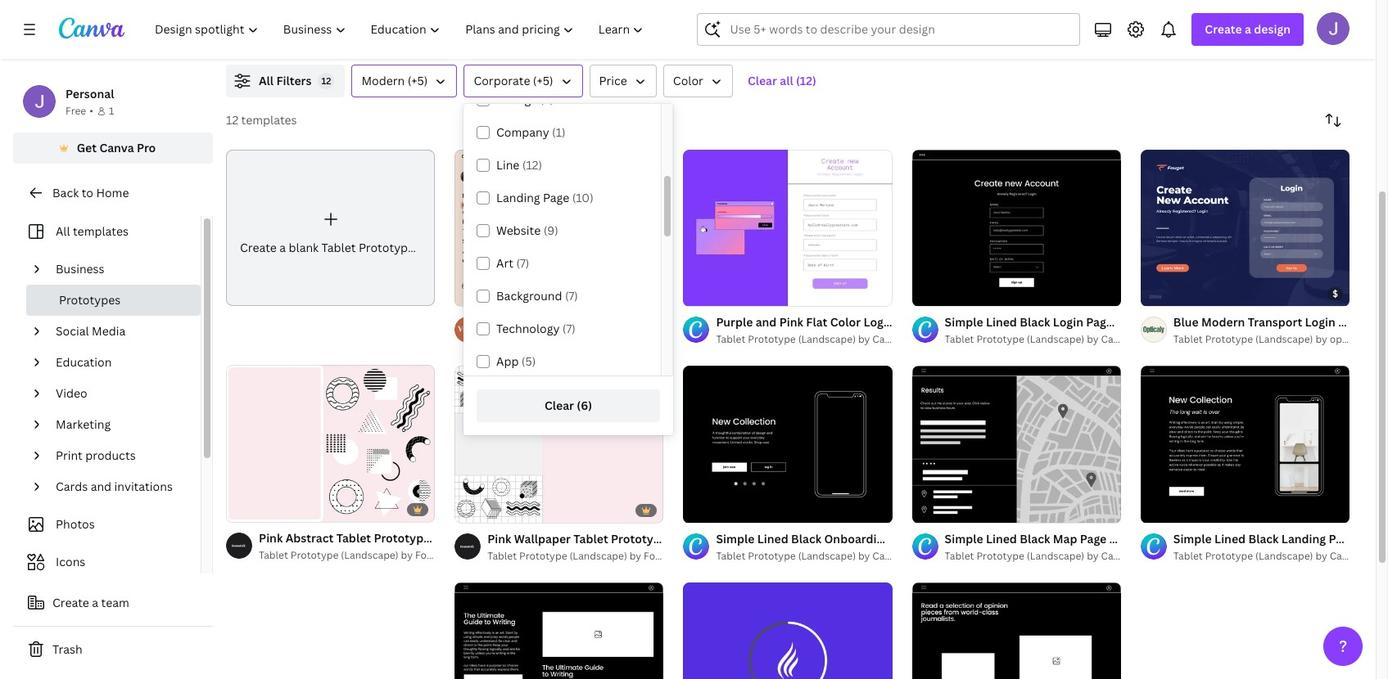 Task type: vqa. For each thing, say whether or not it's contained in the screenshot.
Tablet Prototype (Landscape) By Formatika Studio link associated with Abstract
yes



Task type: describe. For each thing, give the bounding box(es) containing it.
pastel
[[488, 315, 522, 330]]

lined for map
[[986, 531, 1017, 547]]

simple for simple lined black login page wireframe tablet ui prototype
[[945, 315, 983, 330]]

black for map
[[1020, 531, 1050, 547]]

color
[[673, 73, 703, 88]]

modern (+5)
[[362, 73, 428, 88]]

creati
[[1362, 549, 1388, 563]]

black for login
[[1020, 315, 1050, 330]]

social
[[56, 324, 89, 339]]

pink wallpaper tablet prototype image
[[455, 366, 664, 523]]

clear all (12) button
[[740, 65, 825, 97]]

simple lined black map page wireframe tablet ui prototype link
[[945, 531, 1279, 549]]

tablet inside tablet prototype (landscape) by canva creati link
[[1174, 549, 1203, 563]]

(10)
[[572, 190, 594, 206]]

all
[[780, 73, 793, 88]]

canva inside simple lined black map page wireframe tablet ui prototype tablet prototype (landscape) by canva creative studio
[[1101, 549, 1131, 563]]

simple lined black landing page wireframe tablet ui prototype image
[[1141, 366, 1350, 523]]

to
[[82, 185, 93, 201]]

get canva pro button
[[13, 133, 213, 164]]

back to home
[[52, 185, 129, 201]]

vicky
[[644, 333, 669, 347]]

create a blank tablet prototype (landscape) link
[[226, 150, 485, 307]]

login
[[1053, 315, 1084, 330]]

video
[[56, 386, 87, 401]]

home
[[96, 185, 129, 201]]

corporate (+5) button
[[464, 65, 583, 97]]

0 vertical spatial page
[[543, 190, 569, 206]]

background
[[496, 288, 562, 304]]

2 tablet prototype (landscape) by canva creative studio from the top
[[716, 549, 978, 563]]

print products link
[[49, 441, 191, 472]]

pink abstract tablet prototype wallpaper image
[[226, 366, 435, 522]]

canva inside "button"
[[99, 140, 134, 156]]

(7) for technology (7)
[[563, 321, 576, 337]]

studio inside simple lined black login page wireframe tablet ui prototype tablet prototype (landscape) by canva creative studio
[[1175, 333, 1206, 347]]

of for tablet prototype (landscape) by canva creative studio
[[702, 287, 711, 299]]

create a blank tablet prototype (landscape) element
[[226, 150, 485, 307]]

create for create a team
[[52, 595, 89, 611]]

simple lined black login page wireframe tablet ui prototype image
[[912, 150, 1121, 307]]

$
[[1333, 288, 1338, 300]]

modern inside pastel orange modern minimalist product tablet prototype tablet prototype (landscape) by vicky design
[[567, 315, 611, 330]]

price
[[599, 73, 627, 88]]

1 of 6
[[695, 287, 719, 299]]

ui for simple lined black map page wireframe tablet ui prototype
[[1208, 531, 1220, 547]]

create for create a blank tablet prototype (landscape)
[[240, 240, 277, 255]]

formatika inside pink abstract tablet prototype wallpaper tablet prototype (landscape) by formatika studio
[[415, 549, 462, 563]]

company (1)
[[496, 124, 566, 140]]

technology (7)
[[496, 321, 576, 337]]

products
[[85, 448, 136, 464]]

by inside simple lined black login page wireframe tablet ui prototype tablet prototype (landscape) by canva creative studio
[[1087, 333, 1099, 347]]

tablet prototype (landscape) by canva creati link
[[1174, 549, 1388, 565]]

cards and invitations
[[56, 479, 173, 495]]

clear for clear (6)
[[545, 398, 574, 414]]

corporate
[[474, 73, 530, 88]]

background (7)
[[496, 288, 578, 304]]

education
[[56, 355, 112, 370]]

blank
[[289, 240, 319, 255]]

1 of 6 link
[[683, 150, 892, 307]]

lined for login
[[986, 315, 1017, 330]]

by inside pink wallpaper tablet prototype tablet prototype (landscape) by formatika studio
[[630, 549, 641, 563]]

website
[[496, 223, 541, 238]]

art (7)
[[496, 256, 529, 271]]

formatika inside pink wallpaper tablet prototype tablet prototype (landscape) by formatika studio
[[644, 549, 691, 563]]

photos
[[56, 517, 95, 532]]

all for all filters
[[259, 73, 274, 88]]

6
[[713, 287, 719, 299]]

tablet prototype (landscape) by formatika studio link for abstract
[[259, 548, 496, 564]]

app (5)
[[496, 354, 536, 369]]

12 filter options selected element
[[318, 73, 335, 89]]

studio inside pink abstract tablet prototype wallpaper tablet prototype (landscape) by formatika studio
[[465, 549, 496, 563]]

tablet inside tablet prototype (landscape) by opticaly link
[[1174, 333, 1203, 347]]

simple lined black article page wireframe tablet ui prototype image
[[912, 583, 1121, 680]]

creative inside simple lined black login page wireframe tablet ui prototype tablet prototype (landscape) by canva creative studio
[[1133, 333, 1173, 347]]

create a design
[[1205, 21, 1291, 37]]

modern inside "button"
[[362, 73, 405, 88]]

12 for 12
[[321, 75, 331, 87]]

get canva pro
[[77, 140, 156, 156]]

tablet prototype (landscape) by opticaly
[[1174, 333, 1368, 347]]

media
[[92, 324, 126, 339]]

clear (6)
[[545, 398, 592, 414]]

(7) for background (7)
[[565, 288, 578, 304]]

jacob simon image
[[1317, 12, 1350, 45]]

map
[[1053, 531, 1077, 547]]

back to home link
[[13, 177, 213, 210]]

wallpaper inside pink wallpaper tablet prototype tablet prototype (landscape) by formatika studio
[[514, 531, 571, 547]]

icons link
[[23, 547, 191, 578]]

corporate (+5)
[[474, 73, 553, 88]]

•
[[89, 104, 93, 118]]

a for team
[[92, 595, 98, 611]]

line
[[496, 157, 520, 173]]

simple lined black login page wireframe tablet ui prototype tablet prototype (landscape) by canva creative studio
[[945, 315, 1285, 347]]

pink wallpaper tablet prototype link
[[488, 531, 668, 549]]

create a design button
[[1192, 13, 1304, 46]]

filters
[[276, 73, 312, 88]]

orange
[[524, 315, 565, 330]]

all templates
[[56, 224, 129, 239]]

12 templates
[[226, 112, 297, 128]]

free •
[[66, 104, 93, 118]]

1 tablet prototype (landscape) by canva creative studio from the top
[[716, 333, 978, 347]]

(landscape) inside pink wallpaper tablet prototype tablet prototype (landscape) by formatika studio
[[570, 549, 627, 563]]

create a team
[[52, 595, 129, 611]]

business link
[[49, 254, 191, 285]]

personal
[[66, 86, 114, 102]]

get
[[77, 140, 97, 156]]

(12) inside button
[[796, 73, 817, 88]]

of for tablet prototype (landscape) by opticaly
[[1159, 287, 1168, 299]]

wallpaper inside pink abstract tablet prototype wallpaper tablet prototype (landscape) by formatika studio
[[433, 531, 490, 546]]

pink wallpaper tablet prototype tablet prototype (landscape) by formatika studio
[[488, 531, 724, 563]]

prototypes
[[59, 292, 121, 308]]

tablet prototype templates image
[[1000, 0, 1350, 45]]

minimalist
[[614, 315, 673, 330]]

wireframe for login
[[1116, 315, 1174, 330]]

1 of 3
[[1152, 287, 1176, 299]]

(landscape) inside simple lined black login page wireframe tablet ui prototype tablet prototype (landscape) by canva creative studio
[[1027, 333, 1085, 347]]

simple lined black onboarding page wireframe tablet ui prototype image
[[683, 366, 892, 523]]

print
[[56, 448, 83, 464]]

tablet prototype (landscape) by formatika studio link for wallpaper
[[488, 549, 724, 565]]

page for simple lined black map page wireframe tablet ui prototype
[[1080, 531, 1107, 547]]

pink for pink wallpaper tablet prototype
[[488, 531, 511, 547]]



Task type: locate. For each thing, give the bounding box(es) containing it.
(+5) inside button
[[533, 73, 553, 88]]

(+5) inside "button"
[[408, 73, 428, 88]]

2 simple from the top
[[945, 531, 983, 547]]

0 horizontal spatial clear
[[545, 398, 574, 414]]

1 horizontal spatial (+5)
[[533, 73, 553, 88]]

canva
[[99, 140, 134, 156], [873, 333, 902, 347], [1101, 333, 1131, 347], [873, 549, 902, 563], [1101, 549, 1131, 563], [1330, 549, 1359, 563]]

(landscape) inside pastel orange modern minimalist product tablet prototype tablet prototype (landscape) by vicky design
[[570, 333, 627, 347]]

(7) right the art
[[516, 256, 529, 271]]

2 vertical spatial page
[[1080, 531, 1107, 547]]

wireframe right 'map'
[[1109, 531, 1168, 547]]

pastel orange modern minimalist product tablet prototype link
[[488, 314, 817, 332]]

clear left all
[[748, 73, 777, 88]]

1 vertical spatial templates
[[73, 224, 129, 239]]

2 (+5) from the left
[[533, 73, 553, 88]]

team
[[101, 595, 129, 611]]

0 vertical spatial black
[[1020, 315, 1050, 330]]

1
[[109, 104, 114, 118], [695, 287, 700, 299], [1152, 287, 1157, 299]]

ui inside simple lined black map page wireframe tablet ui prototype tablet prototype (landscape) by canva creative studio
[[1208, 531, 1220, 547]]

create inside 'dropdown button'
[[1205, 21, 1242, 37]]

0 vertical spatial all
[[259, 73, 274, 88]]

create a team button
[[13, 587, 213, 620]]

lined
[[986, 315, 1017, 330], [986, 531, 1017, 547]]

trash link
[[13, 634, 213, 667]]

0 vertical spatial simple
[[945, 315, 983, 330]]

(9)
[[544, 223, 558, 238]]

ui inside simple lined black login page wireframe tablet ui prototype tablet prototype (landscape) by canva creative studio
[[1214, 315, 1226, 330]]

create left blank
[[240, 240, 277, 255]]

1 horizontal spatial (12)
[[796, 73, 817, 88]]

1 horizontal spatial 1
[[695, 287, 700, 299]]

pink inside pink wallpaper tablet prototype tablet prototype (landscape) by formatika studio
[[488, 531, 511, 547]]

black left 'login'
[[1020, 315, 1050, 330]]

pink
[[259, 531, 283, 546], [488, 531, 511, 547]]

page right 'login'
[[1086, 315, 1113, 330]]

0 vertical spatial create
[[1205, 21, 1242, 37]]

video link
[[49, 378, 191, 410]]

0 vertical spatial clear
[[748, 73, 777, 88]]

1 vertical spatial wireframe
[[1109, 531, 1168, 547]]

templates down back to home
[[73, 224, 129, 239]]

(7) for art (7)
[[516, 256, 529, 271]]

icons
[[56, 555, 85, 570]]

0 horizontal spatial modern
[[362, 73, 405, 88]]

(+5) for corporate (+5)
[[533, 73, 553, 88]]

(5)
[[522, 354, 536, 369]]

1 vertical spatial (7)
[[565, 288, 578, 304]]

all down back on the left of page
[[56, 224, 70, 239]]

opticaly
[[1330, 333, 1368, 347]]

12 for 12 templates
[[226, 112, 238, 128]]

a for blank
[[280, 240, 286, 255]]

0 vertical spatial wireframe
[[1116, 315, 1174, 330]]

by inside pink abstract tablet prototype wallpaper tablet prototype (landscape) by formatika studio
[[401, 549, 413, 563]]

purple and pink flat color login page simple tablet ui prototype image
[[683, 150, 892, 307]]

1 horizontal spatial wallpaper
[[514, 531, 571, 547]]

None search field
[[697, 13, 1081, 46]]

1 left 3
[[1152, 287, 1157, 299]]

black left 'map'
[[1020, 531, 1050, 547]]

0 horizontal spatial pink
[[259, 531, 283, 546]]

1 of 3 link
[[1141, 150, 1350, 307]]

(7) right background
[[565, 288, 578, 304]]

technology
[[496, 321, 560, 337]]

all
[[259, 73, 274, 88], [56, 224, 70, 239]]

1 horizontal spatial formatika
[[644, 549, 691, 563]]

1 inside 'link'
[[1152, 287, 1157, 299]]

blue modern transport login page wireframe tablet ui prototype image
[[1141, 150, 1350, 307]]

of left 6
[[702, 287, 711, 299]]

(1) right company
[[552, 124, 566, 140]]

wireframe for map
[[1109, 531, 1168, 547]]

Sort by button
[[1317, 104, 1350, 137]]

ui for simple lined black login page wireframe tablet ui prototype
[[1214, 315, 1226, 330]]

1 right •
[[109, 104, 114, 118]]

wireframe inside simple lined black map page wireframe tablet ui prototype tablet prototype (landscape) by canva creative studio
[[1109, 531, 1168, 547]]

ui up tablet prototype (landscape) by opticaly
[[1214, 315, 1226, 330]]

product
[[675, 315, 720, 330]]

design
[[671, 333, 703, 347]]

tablet prototype (landscape) by canva creative studio link
[[716, 332, 978, 348], [945, 332, 1206, 348], [716, 549, 978, 565], [945, 549, 1206, 565]]

collage
[[496, 92, 537, 107]]

1 for 1
[[109, 104, 114, 118]]

0 vertical spatial a
[[1245, 21, 1252, 37]]

2 horizontal spatial a
[[1245, 21, 1252, 37]]

collage (1)
[[496, 92, 554, 107]]

canva inside simple lined black login page wireframe tablet ui prototype tablet prototype (landscape) by canva creative studio
[[1101, 333, 1131, 347]]

(landscape) inside simple lined black map page wireframe tablet ui prototype tablet prototype (landscape) by canva creative studio
[[1027, 549, 1085, 563]]

simple lined black map page wireframe tablet ui prototype tablet prototype (landscape) by canva creative studio
[[945, 531, 1279, 563]]

modern down top level navigation element
[[362, 73, 405, 88]]

company
[[496, 124, 549, 140]]

templates for all templates
[[73, 224, 129, 239]]

(landscape) inside pink abstract tablet prototype wallpaper tablet prototype (landscape) by formatika studio
[[341, 549, 399, 563]]

1 (+5) from the left
[[408, 73, 428, 88]]

clear inside button
[[748, 73, 777, 88]]

0 horizontal spatial of
[[702, 287, 711, 299]]

trash
[[52, 642, 82, 658]]

(7) right technology at top
[[563, 321, 576, 337]]

tablet inside create a blank tablet prototype (landscape) element
[[322, 240, 356, 255]]

art
[[496, 256, 514, 271]]

cards and invitations link
[[49, 472, 191, 503]]

create for create a design
[[1205, 21, 1242, 37]]

business
[[56, 261, 104, 277]]

social media link
[[49, 316, 191, 347]]

lined inside simple lined black map page wireframe tablet ui prototype tablet prototype (landscape) by canva creative studio
[[986, 531, 1017, 547]]

page right 'map'
[[1080, 531, 1107, 547]]

page inside simple lined black login page wireframe tablet ui prototype tablet prototype (landscape) by canva creative studio
[[1086, 315, 1113, 330]]

tablet
[[322, 240, 356, 255], [723, 315, 758, 330], [1177, 315, 1211, 330], [488, 333, 517, 347], [716, 333, 746, 347], [945, 333, 974, 347], [1174, 333, 1203, 347], [336, 531, 371, 546], [574, 531, 608, 547], [1170, 531, 1205, 547], [259, 549, 288, 563], [488, 549, 517, 563], [716, 549, 746, 563], [945, 549, 974, 563], [1174, 549, 1203, 563]]

by inside pastel orange modern minimalist product tablet prototype tablet prototype (landscape) by vicky design
[[630, 333, 641, 347]]

simple lined black blog landing page wireframe tablet ui prototype image
[[455, 583, 664, 680]]

page left (10)
[[543, 190, 569, 206]]

(7)
[[516, 256, 529, 271], [565, 288, 578, 304], [563, 321, 576, 337]]

1 simple from the top
[[945, 315, 983, 330]]

1 horizontal spatial templates
[[241, 112, 297, 128]]

1 vertical spatial 12
[[226, 112, 238, 128]]

of left 3
[[1159, 287, 1168, 299]]

1 vertical spatial a
[[280, 240, 286, 255]]

clear (6) button
[[477, 390, 660, 423]]

a for design
[[1245, 21, 1252, 37]]

creative inside simple lined black map page wireframe tablet ui prototype tablet prototype (landscape) by canva creative studio
[[1133, 549, 1173, 563]]

studio inside simple lined black map page wireframe tablet ui prototype tablet prototype (landscape) by canva creative studio
[[1175, 549, 1206, 563]]

lined left 'login'
[[986, 315, 1017, 330]]

social media
[[56, 324, 126, 339]]

0 horizontal spatial create
[[52, 595, 89, 611]]

design
[[1254, 21, 1291, 37]]

simple inside simple lined black login page wireframe tablet ui prototype tablet prototype (landscape) by canva creative studio
[[945, 315, 983, 330]]

and
[[91, 479, 111, 495]]

pink abstract tablet prototype wallpaper link
[[259, 530, 490, 548]]

1 lined from the top
[[986, 315, 1017, 330]]

1 horizontal spatial a
[[280, 240, 286, 255]]

(+5) up collage (1)
[[533, 73, 553, 88]]

pastel orange modern minimalist product tablet prototype image
[[455, 150, 664, 307]]

prototype
[[359, 240, 415, 255], [760, 315, 817, 330], [1229, 315, 1285, 330], [519, 333, 567, 347], [748, 333, 796, 347], [977, 333, 1025, 347], [1205, 333, 1253, 347], [374, 531, 430, 546], [611, 531, 668, 547], [1223, 531, 1279, 547], [291, 549, 339, 563], [519, 549, 567, 563], [748, 549, 796, 563], [977, 549, 1025, 563], [1205, 549, 1253, 563]]

1 horizontal spatial of
[[1159, 287, 1168, 299]]

3
[[1170, 287, 1176, 299]]

1 vertical spatial page
[[1086, 315, 1113, 330]]

all left filters
[[259, 73, 274, 88]]

clear for clear all (12)
[[748, 73, 777, 88]]

cards
[[56, 479, 88, 495]]

1 for 1 of 3
[[1152, 287, 1157, 299]]

1 vertical spatial tablet prototype (landscape) by canva creative studio
[[716, 549, 978, 563]]

(+5) down top level navigation element
[[408, 73, 428, 88]]

1 vertical spatial black
[[1020, 531, 1050, 547]]

black
[[1020, 315, 1050, 330], [1020, 531, 1050, 547]]

price button
[[589, 65, 657, 97]]

Search search field
[[730, 14, 1070, 45]]

wallpaper
[[433, 531, 490, 546], [514, 531, 571, 547]]

1 horizontal spatial create
[[240, 240, 277, 255]]

all filters
[[259, 73, 312, 88]]

1 black from the top
[[1020, 315, 1050, 330]]

free
[[66, 104, 86, 118]]

0 horizontal spatial a
[[92, 595, 98, 611]]

black inside simple lined black login page wireframe tablet ui prototype tablet prototype (landscape) by canva creative studio
[[1020, 315, 1050, 330]]

of
[[702, 287, 711, 299], [1159, 287, 1168, 299]]

1 of from the left
[[702, 287, 711, 299]]

2 horizontal spatial create
[[1205, 21, 1242, 37]]

0 horizontal spatial 12
[[226, 112, 238, 128]]

wireframe down 1 of 3
[[1116, 315, 1174, 330]]

(12) right all
[[796, 73, 817, 88]]

top level navigation element
[[144, 13, 658, 46]]

2 vertical spatial a
[[92, 595, 98, 611]]

education link
[[49, 347, 191, 378]]

0 horizontal spatial formatika
[[415, 549, 462, 563]]

blue corporate landing page tablet prototype image
[[683, 583, 892, 680]]

a inside button
[[92, 595, 98, 611]]

2 horizontal spatial 1
[[1152, 287, 1157, 299]]

a left team
[[92, 595, 98, 611]]

wireframe
[[1116, 315, 1174, 330], [1109, 531, 1168, 547]]

clear left (6) on the left
[[545, 398, 574, 414]]

0 vertical spatial modern
[[362, 73, 405, 88]]

page inside simple lined black map page wireframe tablet ui prototype tablet prototype (landscape) by canva creative studio
[[1080, 531, 1107, 547]]

(+5) for modern (+5)
[[408, 73, 428, 88]]

0 vertical spatial (7)
[[516, 256, 529, 271]]

(1) right collage at the left top of the page
[[540, 92, 554, 107]]

photos link
[[23, 509, 191, 541]]

modern up tablet prototype (landscape) by vicky design link
[[567, 315, 611, 330]]

marketing
[[56, 417, 111, 432]]

create inside button
[[52, 595, 89, 611]]

landing
[[496, 190, 540, 206]]

0 vertical spatial (12)
[[796, 73, 817, 88]]

tablet prototype (landscape) by opticaly link
[[1174, 332, 1368, 348]]

0 vertical spatial 12
[[321, 75, 331, 87]]

marketing link
[[49, 410, 191, 441]]

all for all templates
[[56, 224, 70, 239]]

0 horizontal spatial wallpaper
[[433, 531, 490, 546]]

simple
[[945, 315, 983, 330], [945, 531, 983, 547]]

0 horizontal spatial (+5)
[[408, 73, 428, 88]]

0 horizontal spatial templates
[[73, 224, 129, 239]]

clear
[[748, 73, 777, 88], [545, 398, 574, 414]]

a left design
[[1245, 21, 1252, 37]]

1 horizontal spatial pink
[[488, 531, 511, 547]]

pastel orange modern minimalist product tablet prototype tablet prototype (landscape) by vicky design
[[488, 315, 817, 347]]

pink for pink abstract tablet prototype wallpaper
[[259, 531, 283, 546]]

(+5)
[[408, 73, 428, 88], [533, 73, 553, 88]]

a left blank
[[280, 240, 286, 255]]

simple for simple lined black map page wireframe tablet ui prototype
[[945, 531, 983, 547]]

clear inside button
[[545, 398, 574, 414]]

line (12)
[[496, 157, 542, 173]]

simple inside simple lined black map page wireframe tablet ui prototype tablet prototype (landscape) by canva creative studio
[[945, 531, 983, 547]]

1 for 1 of 6
[[695, 287, 700, 299]]

by inside simple lined black map page wireframe tablet ui prototype tablet prototype (landscape) by canva creative studio
[[1087, 549, 1099, 563]]

pink inside pink abstract tablet prototype wallpaper tablet prototype (landscape) by formatika studio
[[259, 531, 283, 546]]

2 of from the left
[[1159, 287, 1168, 299]]

0 horizontal spatial all
[[56, 224, 70, 239]]

1 horizontal spatial all
[[259, 73, 274, 88]]

0 vertical spatial lined
[[986, 315, 1017, 330]]

page for simple lined black login page wireframe tablet ui prototype
[[1086, 315, 1113, 330]]

create down icons
[[52, 595, 89, 611]]

0 vertical spatial tablet prototype (landscape) by canva creative studio
[[716, 333, 978, 347]]

1 vertical spatial clear
[[545, 398, 574, 414]]

1 vertical spatial simple
[[945, 531, 983, 547]]

ui
[[1214, 315, 1226, 330], [1208, 531, 1220, 547]]

templates down all filters at the left
[[241, 112, 297, 128]]

modern (+5) button
[[352, 65, 457, 97]]

2 black from the top
[[1020, 531, 1050, 547]]

a inside 'dropdown button'
[[1245, 21, 1252, 37]]

(12) right 'line'
[[522, 157, 542, 173]]

ui up tablet prototype (landscape) by canva creati at the bottom of page
[[1208, 531, 1220, 547]]

1 left 6
[[695, 287, 700, 299]]

studio inside pink wallpaper tablet prototype tablet prototype (landscape) by formatika studio
[[693, 549, 724, 563]]

0 vertical spatial templates
[[241, 112, 297, 128]]

2 lined from the top
[[986, 531, 1017, 547]]

1 vertical spatial (1)
[[552, 124, 566, 140]]

1 vertical spatial (12)
[[522, 157, 542, 173]]

1 horizontal spatial clear
[[748, 73, 777, 88]]

1 vertical spatial modern
[[567, 315, 611, 330]]

pink abstract tablet prototype wallpaper tablet prototype (landscape) by formatika studio
[[259, 531, 496, 563]]

tablet prototype (landscape) by formatika studio link
[[259, 548, 496, 564], [488, 549, 724, 565]]

1 vertical spatial ui
[[1208, 531, 1220, 547]]

1 vertical spatial all
[[56, 224, 70, 239]]

0 horizontal spatial (12)
[[522, 157, 542, 173]]

1 horizontal spatial modern
[[567, 315, 611, 330]]

(6)
[[577, 398, 592, 414]]

clear all (12)
[[748, 73, 817, 88]]

lined left 'map'
[[986, 531, 1017, 547]]

templates for 12 templates
[[241, 112, 297, 128]]

all templates link
[[23, 216, 191, 247]]

app
[[496, 354, 519, 369]]

(1) for company (1)
[[552, 124, 566, 140]]

2 vertical spatial (7)
[[563, 321, 576, 337]]

0 horizontal spatial 1
[[109, 104, 114, 118]]

2 vertical spatial create
[[52, 595, 89, 611]]

1 vertical spatial create
[[240, 240, 277, 255]]

0 vertical spatial (1)
[[540, 92, 554, 107]]

a
[[1245, 21, 1252, 37], [280, 240, 286, 255], [92, 595, 98, 611]]

studio
[[946, 333, 978, 347], [1175, 333, 1206, 347], [465, 549, 496, 563], [693, 549, 724, 563], [946, 549, 978, 563], [1175, 549, 1206, 563]]

of inside 'link'
[[1159, 287, 1168, 299]]

0 vertical spatial ui
[[1214, 315, 1226, 330]]

1 horizontal spatial 12
[[321, 75, 331, 87]]

wireframe inside simple lined black login page wireframe tablet ui prototype tablet prototype (landscape) by canva creative studio
[[1116, 315, 1174, 330]]

black inside simple lined black map page wireframe tablet ui prototype tablet prototype (landscape) by canva creative studio
[[1020, 531, 1050, 547]]

lined inside simple lined black login page wireframe tablet ui prototype tablet prototype (landscape) by canva creative studio
[[986, 315, 1017, 330]]

1 vertical spatial lined
[[986, 531, 1017, 547]]

create left design
[[1205, 21, 1242, 37]]

(1) for collage (1)
[[540, 92, 554, 107]]

abstract
[[286, 531, 334, 546]]

simple lined black map page wireframe tablet ui prototype image
[[912, 366, 1121, 523]]

templates
[[241, 112, 297, 128], [73, 224, 129, 239]]



